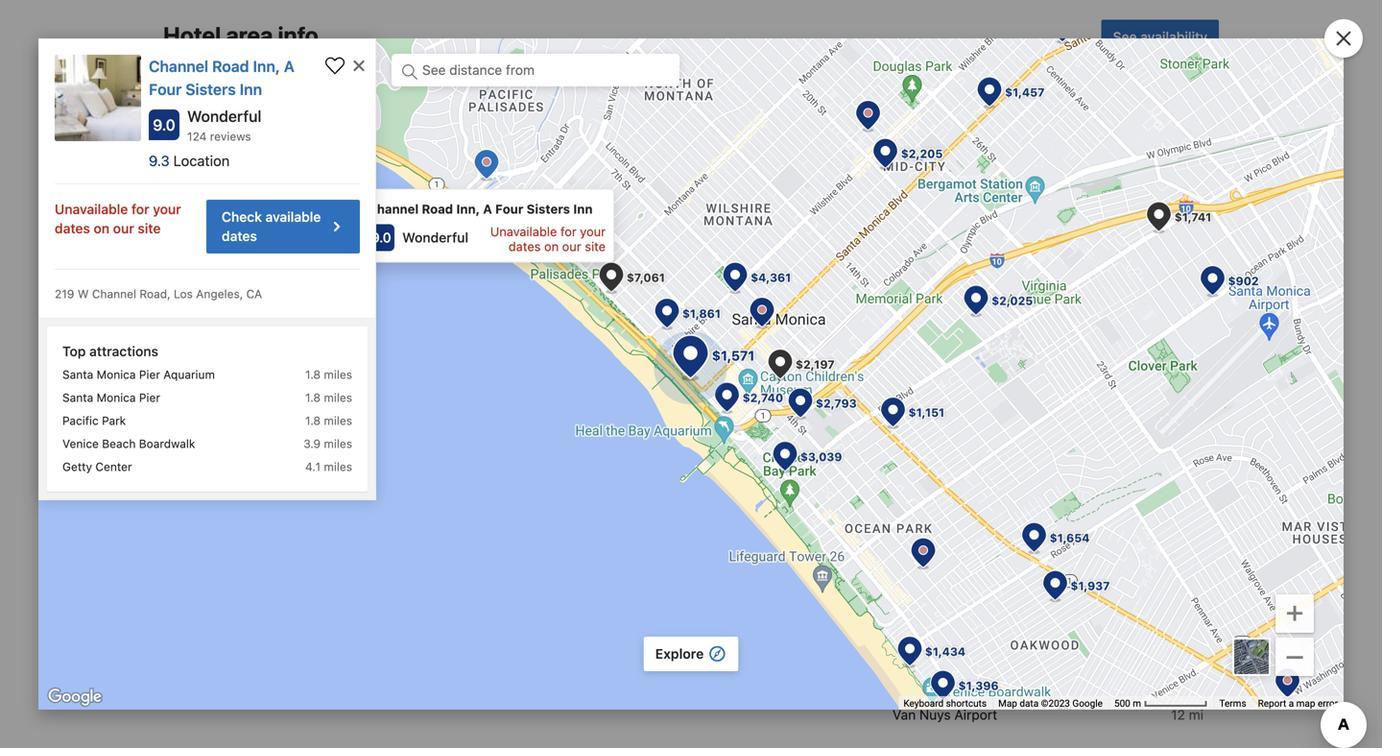 Task type: vqa. For each thing, say whether or not it's contained in the screenshot.


Task type: locate. For each thing, give the bounding box(es) containing it.
mi for santa monica airport
[[1190, 638, 1204, 654]]

venice beach boardwalk inside map view dialog
[[62, 437, 195, 450]]

1 train from the top
[[893, 404, 924, 419]]

inn down house
[[574, 202, 593, 216]]

wonderful for wonderful
[[403, 230, 469, 245]]

2.4
[[801, 188, 821, 204]]

a right the 1,200 ft
[[483, 202, 492, 216]]

county inside los angeles county museum of art (lacma)
[[607, 327, 652, 343]]

santa up chess
[[163, 396, 199, 412]]

miles for santa monica pier aquarium
[[324, 368, 352, 381]]

availability
[[1141, 29, 1208, 45]]

4.5
[[801, 258, 821, 273], [1166, 292, 1186, 308]]

santa up tongva
[[163, 327, 199, 343]]

0 vertical spatial 9.0
[[153, 116, 176, 134]]

los angeles international airport
[[893, 672, 1096, 688]]

(lacma)
[[528, 346, 584, 362]]

1 11 from the top
[[1174, 473, 1186, 488]]

4.5 mi for getty center
[[801, 258, 839, 273]]

miles
[[324, 368, 352, 381], [324, 391, 352, 404], [324, 414, 352, 427], [324, 437, 352, 450], [324, 460, 352, 473]]

getty center inside map view dialog
[[62, 460, 132, 473]]

data
[[1020, 698, 1039, 709]]

1 9 from the top
[[813, 292, 821, 308]]

ft right 1,200 at left top
[[465, 188, 474, 204]]

500 inside button
[[1115, 698, 1131, 709]]

venice up marina
[[893, 223, 935, 239]]

mi for california science center
[[825, 469, 839, 485]]

station up lower tram station
[[1013, 404, 1057, 419]]

ft right "700"
[[465, 154, 474, 170]]

1.8 miles up 3.9 miles
[[305, 391, 352, 404]]

wonderful up 1,450
[[403, 230, 469, 245]]

0 vertical spatial museum
[[661, 292, 714, 308]]

angeles inside los angeles county museum of art (lacma)
[[554, 327, 604, 343]]

12 mi down the $3,039
[[807, 469, 839, 485]]

9.0 left 124
[[153, 116, 176, 134]]

1 vertical spatial angeles
[[723, 415, 773, 431]]

getty down 'pacific'
[[62, 460, 92, 473]]

2 9 from the top
[[813, 336, 821, 352]]

santa
[[893, 154, 929, 170], [163, 292, 199, 308], [163, 327, 199, 343], [62, 368, 93, 381], [62, 391, 93, 404], [163, 396, 199, 412], [893, 638, 929, 654]]

venice down 'pacific'
[[62, 437, 99, 450]]

museum down $7,061
[[661, 292, 714, 308]]

$3,039
[[801, 450, 843, 463]]

station
[[1013, 404, 1057, 419], [1012, 438, 1056, 454]]

0 vertical spatial wonderful
[[187, 107, 262, 125]]

0 horizontal spatial boardwalk
[[139, 437, 195, 450]]

eames
[[528, 154, 569, 170]]

park right tongva
[[212, 361, 239, 377]]

1.3
[[1168, 188, 1186, 204]]

museum for automotive
[[661, 292, 714, 308]]

mi for van nuys airport
[[1190, 707, 1204, 723]]

subway down "lower" on the bottom right
[[893, 473, 941, 488]]

2 9 mi from the top
[[813, 336, 839, 352]]

0 vertical spatial train
[[893, 404, 924, 419]]

on up the 219 w channel road, los angeles, ca
[[94, 220, 110, 236]]

2 vertical spatial 1.8
[[305, 414, 321, 427]]

wonderful
[[187, 107, 262, 125], [403, 230, 469, 245]]

mi for dockweiler state beach
[[1190, 292, 1204, 308]]

airport down $1,396
[[955, 707, 998, 723]]

pacific
[[62, 414, 99, 427]]

park down reviews
[[225, 154, 253, 170]]

1 vertical spatial 11 mi
[[1174, 517, 1204, 533]]

keyboard shortcuts button
[[904, 697, 987, 710]]

top attractions up santa monica pier at the left bottom
[[62, 343, 158, 359]]

dog ppl
[[163, 258, 217, 273]]

park inside map view dialog
[[102, 414, 126, 427]]

$902
[[1229, 274, 1260, 287]]

0 vertical spatial 4.5
[[801, 258, 821, 273]]

beach left bounce
[[251, 396, 290, 412]]

museum down the building
[[625, 415, 678, 431]]

hotel
[[163, 22, 221, 49]]

our up the 219 w channel road, los angeles, ca
[[113, 220, 134, 236]]

m
[[1134, 698, 1142, 709]]

beach down pacific park
[[102, 437, 136, 450]]

park for pacific park
[[102, 414, 126, 427]]

site up "road,"
[[138, 220, 161, 236]]

park down clubhouse on the left top of page
[[225, 223, 253, 239]]

9 mi for petersen automotive museum
[[813, 292, 839, 308]]

four right the 1,200 ft
[[496, 202, 524, 216]]

palisades for palisades park pétanque courts
[[163, 223, 222, 239]]

1 vertical spatial getty
[[62, 460, 92, 473]]

map region
[[38, 38, 1345, 710]]

1 vertical spatial on
[[545, 239, 559, 254]]

1 vertical spatial 4.5
[[1166, 292, 1186, 308]]

area
[[226, 22, 273, 49]]

ft for 1,300 ft
[[465, 223, 474, 239]]

1 9 mi from the top
[[813, 292, 839, 308]]

subway for hollywood/highland
[[893, 473, 941, 488]]

rated element
[[174, 152, 230, 169]]

state right angeles,
[[251, 292, 284, 308]]

1 vertical spatial subway
[[893, 507, 941, 523]]

1 vertical spatial boardwalk
[[139, 437, 195, 450]]

1 vertical spatial top
[[62, 343, 86, 359]]

0 horizontal spatial unavailable
[[55, 201, 128, 217]]

our down venice skate park
[[563, 239, 582, 254]]

1 horizontal spatial getty center
[[528, 258, 608, 273]]

11 mi
[[1174, 473, 1204, 488], [1174, 517, 1204, 533]]

center down pacific park
[[95, 460, 132, 473]]

airport up los angeles international airport
[[981, 638, 1024, 654]]

$1,151
[[909, 406, 945, 419]]

9 for petersen automotive museum
[[813, 292, 821, 308]]

getty inside map view dialog
[[62, 460, 92, 473]]

2.3 mi
[[1166, 638, 1204, 654]]

12 down the $3,039
[[807, 469, 821, 485]]

museum inside "natural history museum of los angeles county"
[[625, 415, 678, 431]]

venice beach boardwalk for 2.5 mi
[[528, 223, 680, 239]]

12 mi up $2,793
[[807, 380, 839, 396]]

nearby
[[247, 109, 298, 127]]

9.0 for _
[[371, 230, 392, 245]]

ppl
[[192, 258, 217, 273]]

1 vertical spatial unavailable
[[491, 224, 557, 239]]

0 vertical spatial 1.8 miles
[[305, 368, 352, 381]]

0 horizontal spatial angeles
[[554, 327, 604, 343]]

4.6 mi
[[1166, 404, 1204, 419]]

1 horizontal spatial 4.5 mi
[[1166, 292, 1204, 308]]

0 horizontal spatial sisters
[[186, 80, 236, 98]]

0 horizontal spatial for
[[132, 201, 149, 217]]

2 subway from the top
[[893, 507, 941, 523]]

a down info
[[284, 57, 295, 75]]

0 horizontal spatial 500
[[1115, 698, 1131, 709]]

inn, down area
[[253, 57, 280, 75]]

3 1.8 from the top
[[305, 414, 321, 427]]

center up the petersen
[[566, 258, 608, 273]]

center for 4.1 miles
[[95, 460, 132, 473]]

los inside map view dialog
[[174, 287, 193, 301]]

angeles up keyboard shortcuts button
[[919, 672, 969, 688]]

palisades down 124
[[163, 154, 222, 170]]

pacific park
[[62, 414, 126, 427]]

1 horizontal spatial top
[[555, 109, 582, 127]]

1.8 miles up bounce
[[305, 368, 352, 381]]

park for palisades park pétanque courts
[[225, 223, 253, 239]]

3 miles from the top
[[324, 414, 352, 427]]

1.8 for santa monica pier
[[305, 391, 321, 404]]

angeles down $2,740
[[723, 415, 773, 431]]

getty center up the petersen
[[528, 258, 608, 273]]

station for upper tram station
[[1013, 404, 1057, 419]]

12 mi for california science center
[[807, 469, 839, 485]]

terms
[[1220, 698, 1247, 709]]

2 11 mi from the top
[[1174, 517, 1204, 533]]

1.8 miles for pacific park
[[305, 414, 352, 427]]

0 vertical spatial unavailable
[[55, 201, 128, 217]]

1 vertical spatial pier
[[139, 368, 160, 381]]

venice skate park
[[528, 188, 639, 204]]

1 subway from the top
[[893, 473, 941, 488]]

sisters up what's
[[186, 80, 236, 98]]

11 mi for wilshire / western lacmta station
[[1174, 517, 1204, 533]]

0 vertical spatial on
[[94, 220, 110, 236]]

2 horizontal spatial angeles
[[919, 672, 969, 688]]

1 horizontal spatial scored  9.0 element
[[368, 224, 395, 251]]

beaches
[[920, 109, 984, 127]]

tram down upper tram station
[[977, 438, 1008, 454]]

mi for venice beach
[[1190, 223, 1204, 239]]

2 vertical spatial 1.8 miles
[[305, 414, 352, 427]]

ft for 0 ft
[[830, 580, 839, 596]]

shortcuts
[[947, 698, 987, 709]]

1 horizontal spatial aquarium
[[279, 327, 338, 343]]

2 train from the top
[[893, 438, 924, 454]]

1 horizontal spatial for
[[561, 224, 577, 239]]

1.8 for santa monica pier aquarium
[[305, 368, 321, 381]]

$1,741
[[1175, 210, 1212, 224]]

1 vertical spatial channel road inn, a four sisters inn
[[368, 202, 593, 216]]

county down the automotive
[[607, 327, 652, 343]]

station
[[893, 526, 935, 542]]

top up eames house
[[555, 109, 582, 127]]

natural
[[528, 415, 573, 431]]

santa monica pier aquarium
[[163, 327, 338, 343], [62, 368, 215, 381]]

1.3 mi
[[1168, 188, 1204, 204]]

0
[[818, 580, 826, 596]]

santa up will
[[893, 154, 929, 170]]

venice
[[528, 188, 570, 204], [528, 223, 570, 239], [893, 223, 935, 239], [62, 437, 99, 450]]

5
[[1178, 438, 1186, 454]]

2 1.8 miles from the top
[[305, 391, 352, 404]]

4.5 mi down 3.3 mi
[[1166, 292, 1204, 308]]

upper tram station
[[936, 404, 1057, 419]]

state right rogers
[[967, 188, 999, 204]]

attractions inside map view dialog
[[89, 343, 158, 359]]

0 vertical spatial our
[[113, 220, 134, 236]]

1 1.8 miles from the top
[[305, 368, 352, 381]]

0 vertical spatial 500
[[1166, 154, 1191, 170]]

monica down tongva park
[[202, 396, 247, 412]]

palisades park
[[163, 154, 253, 170]]

unavailable for your dates on our site down venice skate park
[[491, 224, 606, 254]]

wonderful for wonderful 124 reviews
[[187, 107, 262, 125]]

4.5 mi
[[801, 258, 839, 273], [1166, 292, 1204, 308]]

1 vertical spatial your
[[580, 224, 606, 239]]

will rogers state beach
[[893, 188, 1041, 204]]

dates inside check available dates
[[222, 228, 257, 244]]

a
[[284, 57, 295, 75], [483, 202, 492, 216]]

on up the petersen
[[545, 239, 559, 254]]

2 1.8 from the top
[[305, 391, 321, 404]]

boardwalk inside map view dialog
[[139, 437, 195, 450]]

0 vertical spatial 11 mi
[[1174, 473, 1204, 488]]

top down w
[[62, 343, 86, 359]]

channel down hotel
[[149, 57, 208, 75]]

500 m
[[1115, 698, 1144, 709]]

santa monica pier aquarium down santa monica state beach
[[163, 327, 338, 343]]

12 down "6"
[[1172, 707, 1186, 723]]

2 palisades from the top
[[163, 223, 222, 239]]

monica up santa monica pier at the left bottom
[[97, 368, 136, 381]]

four down hotel
[[149, 80, 182, 98]]

9 mi for los angeles county museum of art (lacma)
[[813, 336, 839, 352]]

public transit
[[920, 358, 1019, 377]]

2 horizontal spatial channel
[[368, 202, 419, 216]]

1 vertical spatial 500
[[1115, 698, 1131, 709]]

unavailable
[[55, 201, 128, 217], [491, 224, 557, 239]]

site down skate
[[585, 239, 606, 254]]

venice inside map view dialog
[[62, 437, 99, 450]]

boardwalk for 2.5 mi
[[616, 223, 680, 239]]

1 horizontal spatial site
[[585, 239, 606, 254]]

0 vertical spatial 9 mi
[[813, 292, 839, 308]]

3.3 mi
[[1166, 258, 1204, 273]]

$1,654
[[1050, 531, 1091, 544]]

aquarium up bounce
[[279, 327, 338, 343]]

0 horizontal spatial four
[[149, 80, 182, 98]]

channel left 1,200 at left top
[[368, 202, 419, 216]]

1 vertical spatial wonderful
[[403, 230, 469, 245]]

subway up station
[[893, 507, 941, 523]]

3 1.8 miles from the top
[[305, 414, 352, 427]]

9 mi
[[813, 292, 839, 308], [813, 336, 839, 352]]

1 vertical spatial scored  9.0 element
[[368, 224, 395, 251]]

park right chess
[[205, 430, 233, 446]]

1.8 down bounce
[[305, 414, 321, 427]]

4 miles from the top
[[324, 437, 352, 450]]

for down venice skate park
[[561, 224, 577, 239]]

venice beach boardwalk
[[528, 223, 680, 239], [62, 437, 195, 450]]

1 vertical spatial a
[[483, 202, 492, 216]]

ft up the 1.3 mi
[[1195, 154, 1204, 170]]

top attractions inside map view dialog
[[62, 343, 158, 359]]

1 horizontal spatial center
[[566, 258, 608, 273]]

1 vertical spatial our
[[563, 239, 582, 254]]

1 vertical spatial santa monica pier aquarium
[[62, 368, 215, 381]]

angeles for los angeles county museum of art (lacma)
[[554, 327, 604, 343]]

inn
[[240, 80, 262, 98], [574, 202, 593, 216]]

1 vertical spatial getty center
[[62, 460, 132, 473]]

boardwalk down santa monica pier at the left bottom
[[139, 437, 195, 450]]

road down hotel area info
[[212, 57, 249, 75]]

ft for 500 ft
[[1195, 154, 1204, 170]]

0 vertical spatial 4.5 mi
[[801, 258, 839, 273]]

0 horizontal spatial inn,
[[253, 57, 280, 75]]

beach inside map view dialog
[[102, 437, 136, 450]]

4.5 down 2.5
[[801, 258, 821, 273]]

0 horizontal spatial venice beach boardwalk
[[62, 437, 195, 450]]

aquarium up chess
[[164, 368, 215, 381]]

1 miles from the top
[[324, 368, 352, 381]]

our
[[113, 220, 134, 236], [563, 239, 582, 254]]

art
[[731, 327, 749, 343]]

5 miles from the top
[[324, 460, 352, 473]]

ft right 0
[[830, 580, 839, 596]]

0 horizontal spatial inn
[[240, 80, 262, 98]]

1.8 miles down bounce
[[305, 414, 352, 427]]

1 horizontal spatial channel
[[149, 57, 208, 75]]

airport
[[981, 638, 1024, 654], [1053, 672, 1096, 688], [955, 707, 998, 723]]

getty up the petersen
[[528, 258, 562, 273]]

2 miles from the top
[[324, 391, 352, 404]]

airport for van nuys airport
[[955, 707, 998, 723]]

monica up pacific park
[[97, 391, 136, 404]]

1 horizontal spatial 4.5
[[1166, 292, 1186, 308]]

angeles
[[554, 327, 604, 343], [723, 415, 773, 431], [919, 672, 969, 688]]

center inside map view dialog
[[95, 460, 132, 473]]

unavailable for your dates on our site down 9.3 at the left top of the page
[[55, 201, 181, 236]]

scored  9.0 element
[[149, 109, 180, 140], [368, 224, 395, 251]]

angeles inside "natural history museum of los angeles county"
[[723, 415, 773, 431]]

1 horizontal spatial 9.0
[[371, 230, 392, 245]]

tram up lower tram station
[[978, 404, 1009, 419]]

1 vertical spatial 9 mi
[[813, 336, 839, 352]]

county down natural
[[528, 434, 573, 450]]

museum down $1,861
[[655, 327, 708, 343]]

unavailable down venice skate park
[[491, 224, 557, 239]]

2 vertical spatial angeles
[[919, 672, 969, 688]]

keyboard shortcuts
[[904, 698, 987, 709]]

top attractions
[[555, 109, 668, 127], [62, 343, 158, 359]]

santa monica beach
[[893, 154, 1019, 170]]

0 vertical spatial channel road inn, a four sisters inn
[[149, 57, 295, 98]]

palisades
[[163, 154, 222, 170], [163, 223, 222, 239]]

miles for getty center
[[324, 460, 352, 473]]

attractions up house
[[586, 109, 668, 127]]

beach up marina del rey beach
[[938, 223, 977, 239]]

ft right 1,450
[[465, 258, 474, 273]]

0 horizontal spatial center
[[95, 460, 132, 473]]

2 vertical spatial museum
[[625, 415, 678, 431]]

museum inside los angeles county museum of art (lacma)
[[655, 327, 708, 343]]

0 horizontal spatial county
[[528, 434, 573, 450]]

wonderful 124 reviews
[[187, 107, 262, 143]]

1 horizontal spatial sisters
[[527, 202, 570, 216]]

county
[[607, 327, 652, 343], [528, 434, 573, 450]]

airport for santa monica airport
[[981, 638, 1024, 654]]

los right "road,"
[[174, 287, 193, 301]]

0 horizontal spatial top attractions
[[62, 343, 158, 359]]

santa monica airport
[[893, 638, 1024, 654]]

1 vertical spatial inn
[[574, 202, 593, 216]]

map
[[1297, 698, 1316, 709]]

2 vertical spatial airport
[[955, 707, 998, 723]]

park
[[225, 154, 253, 170], [612, 188, 639, 204], [225, 223, 253, 239], [212, 361, 239, 377], [102, 414, 126, 427], [205, 430, 233, 446]]

park down santa monica pier at the left bottom
[[102, 414, 126, 427]]

ft right 1,300
[[465, 223, 474, 239]]

1 horizontal spatial getty
[[528, 258, 562, 273]]

$1,457
[[1006, 85, 1045, 99]]

capitol
[[528, 380, 572, 396]]

public
[[920, 358, 966, 377]]

train left upper
[[893, 404, 924, 419]]

0 vertical spatial for
[[132, 201, 149, 217]]

venice for 3.9 miles
[[62, 437, 99, 450]]

12 mi for van nuys airport
[[1172, 707, 1204, 723]]

1 1.8 from the top
[[305, 368, 321, 381]]

terms link
[[1220, 698, 1247, 709]]

1 11 mi from the top
[[1174, 473, 1204, 488]]

0 vertical spatial 1.8
[[305, 368, 321, 381]]

on
[[94, 220, 110, 236], [545, 239, 559, 254]]

4.5 down the "3.3"
[[1166, 292, 1186, 308]]

1,200 ft
[[427, 188, 474, 204]]

0 vertical spatial scored  9.0 element
[[149, 109, 180, 140]]

0 vertical spatial getty
[[528, 258, 562, 273]]

report a map error
[[1259, 698, 1339, 709]]

1 palisades from the top
[[163, 154, 222, 170]]

getty for 4.5 mi
[[528, 258, 562, 273]]

courts
[[319, 223, 361, 239]]

monica down santa monica state beach
[[202, 327, 247, 343]]

12 for van nuys airport
[[1172, 707, 1186, 723]]

site
[[138, 220, 161, 236], [585, 239, 606, 254]]

1.7
[[1169, 223, 1186, 239]]

12 up the $3,039
[[807, 425, 821, 440]]

500 for 500 ft
[[1166, 154, 1191, 170]]

santa monica pier aquarium inside map view dialog
[[62, 368, 215, 381]]

2 11 from the top
[[1174, 517, 1186, 533]]

county inside "natural history museum of los angeles county"
[[528, 434, 573, 450]]

miles for pacific park
[[324, 414, 352, 427]]

1 horizontal spatial on
[[545, 239, 559, 254]]

hotel area info
[[163, 22, 319, 49]]

0 vertical spatial county
[[607, 327, 652, 343]]

$7,061
[[627, 271, 666, 284]]

500 left m
[[1115, 698, 1131, 709]]

1 vertical spatial site
[[585, 239, 606, 254]]

0 vertical spatial boardwalk
[[616, 223, 680, 239]]

marina
[[893, 258, 935, 273]]

see availability
[[1114, 29, 1208, 45]]

channel road inn, a four sisters inn up what's
[[149, 57, 295, 98]]

angeles up (lacma)
[[554, 327, 604, 343]]

0 horizontal spatial top
[[62, 343, 86, 359]]

0 vertical spatial venice beach boardwalk
[[528, 223, 680, 239]]

9 for los angeles county museum of art (lacma)
[[813, 336, 821, 352]]

scored  9.3 element
[[149, 152, 174, 169]]

1 vertical spatial 1.8 miles
[[305, 391, 352, 404]]

inn, up 1,300 ft
[[457, 202, 480, 216]]

0 horizontal spatial 9.0
[[153, 116, 176, 134]]

4.5 for dockweiler state beach
[[1166, 292, 1186, 308]]



Task type: describe. For each thing, give the bounding box(es) containing it.
state for monica
[[251, 292, 284, 308]]

12 for natural history museum of los angeles county
[[807, 425, 821, 440]]

0 ft
[[818, 580, 839, 596]]

rogers
[[919, 188, 963, 204]]

park for chess park
[[205, 430, 233, 446]]

close info window image
[[351, 57, 368, 74]]

museum for history
[[625, 415, 678, 431]]

ft for 1,200 ft
[[465, 188, 474, 204]]

scored  9.0 element for _
[[368, 224, 395, 251]]

4.6
[[1166, 404, 1186, 419]]

park for palisades park
[[225, 154, 253, 170]]

1 horizontal spatial four
[[496, 202, 524, 216]]

western
[[1015, 507, 1066, 523]]

0 vertical spatial pier
[[251, 327, 275, 343]]

0 vertical spatial top
[[555, 109, 582, 127]]

ft for 700 ft
[[465, 154, 474, 170]]

1 horizontal spatial our
[[563, 239, 582, 254]]

1 horizontal spatial unavailable for your dates on our site
[[491, 224, 606, 254]]

+ _
[[1286, 593, 1305, 662]]

2.4 mi
[[801, 188, 839, 204]]

1,450
[[427, 258, 461, 273]]

monica down closest
[[932, 638, 977, 654]]

map
[[999, 698, 1018, 709]]

1 horizontal spatial inn
[[574, 202, 593, 216]]

1.8 for pacific park
[[305, 414, 321, 427]]

/
[[1007, 507, 1011, 523]]

500 m button
[[1109, 696, 1214, 710]]

nuys
[[920, 707, 951, 723]]

boardwalk for 3.9 miles
[[139, 437, 195, 450]]

road,
[[140, 287, 171, 301]]

getty center for 4.5 mi
[[528, 258, 608, 273]]

california
[[528, 469, 587, 485]]

3.9 miles
[[304, 437, 352, 450]]

train for upper tram station
[[893, 404, 924, 419]]

124
[[187, 130, 207, 143]]

los inside los angeles county museum of art (lacma)
[[528, 327, 550, 343]]

available
[[266, 209, 321, 225]]

0 vertical spatial channel
[[149, 57, 208, 75]]

3.3
[[1166, 258, 1186, 273]]

park right skate
[[612, 188, 639, 204]]

4.5 for getty center
[[801, 258, 821, 273]]

chess park
[[163, 430, 233, 446]]

keyboard
[[904, 698, 944, 709]]

0 vertical spatial inn,
[[253, 57, 280, 75]]

california science center
[[528, 469, 685, 485]]

miles for venice beach boardwalk
[[324, 437, 352, 450]]

samos
[[163, 188, 205, 204]]

0 vertical spatial four
[[149, 80, 182, 98]]

219
[[55, 287, 74, 301]]

lower
[[936, 438, 973, 454]]

4.1
[[305, 460, 321, 473]]

chess
[[163, 430, 202, 446]]

angeles for los angeles international airport
[[919, 672, 969, 688]]

beach down "santa monica beach"
[[1003, 188, 1041, 204]]

$2,197
[[796, 358, 835, 371]]

train for lower tram station
[[893, 438, 924, 454]]

science
[[591, 469, 640, 485]]

0 horizontal spatial unavailable for your dates on our site
[[55, 201, 181, 236]]

van
[[893, 707, 916, 723]]

dockweiler state beach
[[893, 292, 1040, 308]]

history
[[577, 415, 621, 431]]

inn inside channel road inn, a four sisters inn
[[240, 80, 262, 98]]

1 vertical spatial airport
[[1053, 672, 1096, 688]]

los inside "natural history museum of los angeles county"
[[698, 415, 720, 431]]

0 horizontal spatial dates
[[55, 220, 90, 236]]

1,450 ft
[[427, 258, 474, 273]]

+
[[1286, 593, 1305, 629]]

0 vertical spatial attractions
[[586, 109, 668, 127]]

mi for getty center
[[825, 258, 839, 273]]

2 horizontal spatial center
[[643, 469, 685, 485]]

11 for hollywood/highland
[[1174, 473, 1186, 488]]

500 ft
[[1166, 154, 1204, 170]]

aquarium inside map view dialog
[[164, 368, 215, 381]]

11 for wilshire / western lacmta station
[[1174, 517, 1186, 533]]

1 vertical spatial road
[[422, 202, 453, 216]]

500 for 500 m
[[1115, 698, 1131, 709]]

tram for lower
[[977, 438, 1008, 454]]

12 for capitol records building
[[807, 380, 821, 396]]

scored  9.0 element for check available dates
[[149, 109, 180, 140]]

0 vertical spatial santa monica pier aquarium
[[163, 327, 338, 343]]

tram for upper
[[978, 404, 1009, 419]]

0 horizontal spatial a
[[284, 57, 295, 75]]

map view dialog
[[0, 0, 1383, 748]]

1 vertical spatial for
[[561, 224, 577, 239]]

beach down skate
[[573, 223, 612, 239]]

explore
[[656, 646, 704, 662]]

venice for 2.4 mi
[[528, 188, 570, 204]]

mi for los angeles international airport
[[1190, 672, 1204, 688]]

santa up santa monica pier at the left bottom
[[62, 368, 93, 381]]

6
[[1178, 672, 1186, 688]]

12 mi for capitol records building
[[807, 380, 839, 396]]

0 horizontal spatial channel
[[92, 287, 136, 301]]

$1,937
[[1071, 579, 1111, 593]]

mi for venice beach boardwalk
[[825, 223, 839, 239]]

mi for capitol records building
[[825, 380, 839, 396]]

1.5 mi
[[804, 154, 839, 170]]

mi for venice skate park
[[825, 188, 839, 204]]

check available dates
[[222, 209, 321, 244]]

marina del rey beach
[[893, 258, 1028, 273]]

$1,571
[[712, 348, 755, 364]]

mi for eames house
[[825, 154, 839, 170]]

santa down closest
[[893, 638, 929, 654]]

$2,025
[[992, 294, 1034, 307]]

1 horizontal spatial a
[[483, 202, 492, 216]]

what's
[[190, 109, 243, 127]]

0 vertical spatial top attractions
[[555, 109, 668, 127]]

check available dates link
[[206, 200, 360, 254]]

will
[[893, 188, 916, 204]]

van nuys airport
[[893, 707, 998, 723]]

palisades for palisades park
[[163, 154, 222, 170]]

venice beach boardwalk for 3.9 miles
[[62, 437, 195, 450]]

santa monica state beach
[[163, 292, 326, 308]]

station for lower tram station
[[1012, 438, 1056, 454]]

location
[[174, 152, 230, 169]]

0 vertical spatial sisters
[[186, 80, 236, 98]]

12 mi for natural history museum of los angeles county
[[807, 425, 839, 440]]

getty for 4.1 miles
[[62, 460, 92, 473]]

1 horizontal spatial unavailable
[[491, 224, 557, 239]]

mi for marina del rey beach
[[1190, 258, 1204, 273]]

lower tram station
[[936, 438, 1056, 454]]

bounce
[[293, 396, 340, 412]]

wilshire / western lacmta station
[[893, 507, 1123, 542]]

check
[[222, 209, 262, 225]]

the
[[1004, 109, 1029, 127]]

park for tongva park
[[212, 361, 239, 377]]

santa up 'pacific'
[[62, 391, 93, 404]]

google
[[1073, 698, 1103, 709]]

mi for los angeles county museum of art (lacma)
[[825, 336, 839, 352]]

mi for natural history museum of los angeles county
[[825, 425, 839, 440]]

beaches in the neighborhood
[[920, 109, 1139, 127]]

of
[[712, 327, 727, 343]]

santa monica beach bounce
[[163, 396, 340, 412]]

top inside map view dialog
[[62, 343, 86, 359]]

0 horizontal spatial your
[[153, 201, 181, 217]]

mi for will rogers state beach
[[1190, 188, 1204, 204]]

700
[[437, 154, 461, 170]]

santa down dog
[[163, 292, 199, 308]]

venice for 2.5 mi
[[528, 223, 570, 239]]

3.9
[[304, 437, 321, 450]]

12 for california science center
[[807, 469, 821, 485]]

1.8 miles for santa monica pier
[[305, 391, 352, 404]]

4.5 mi for dockweiler state beach
[[1166, 292, 1204, 308]]

venice for 1.7 mi
[[893, 223, 935, 239]]

venice beach
[[893, 223, 977, 239]]

monica down ppl
[[202, 292, 247, 308]]

state for rogers
[[967, 188, 999, 204]]

1,300 ft
[[427, 223, 474, 239]]

petersen
[[528, 292, 583, 308]]

see availability button
[[1102, 20, 1220, 54]]

1.8 miles for santa monica pier aquarium
[[305, 368, 352, 381]]

petersen automotive museum
[[528, 292, 714, 308]]

1 vertical spatial inn,
[[457, 202, 480, 216]]

mi for petersen automotive museum
[[825, 292, 839, 308]]

los angeles county museum of art (lacma)
[[528, 327, 749, 362]]

beach right the rey
[[990, 258, 1028, 273]]

beach down marina del rey beach
[[1002, 292, 1040, 308]]

los up keyboard
[[893, 672, 915, 688]]

center for 4.5 mi
[[566, 258, 608, 273]]

1 vertical spatial sisters
[[527, 202, 570, 216]]

palisades park pétanque courts
[[163, 223, 361, 239]]

See distance from search field
[[392, 54, 680, 86]]

1 vertical spatial channel
[[368, 202, 419, 216]]

ft for 1,450 ft
[[465, 258, 474, 273]]

2 horizontal spatial dates
[[509, 239, 541, 254]]

2.3
[[1166, 638, 1186, 654]]

5 mi
[[1178, 438, 1204, 454]]

$2,793
[[816, 397, 857, 410]]

map data ©2023 google
[[999, 698, 1103, 709]]

2 vertical spatial pier
[[139, 391, 160, 404]]

w
[[78, 287, 89, 301]]

0 horizontal spatial channel road inn, a four sisters inn
[[149, 57, 295, 98]]

state down the rey
[[965, 292, 998, 308]]

eames house
[[528, 154, 613, 170]]

miles for santa monica pier
[[324, 391, 352, 404]]

9.3
[[149, 152, 170, 169]]

0 vertical spatial site
[[138, 220, 161, 236]]

a
[[1290, 698, 1295, 709]]

google image
[[43, 685, 107, 710]]

$2,205
[[902, 147, 943, 161]]

$1,396
[[959, 679, 999, 693]]

9.3 location
[[149, 152, 230, 169]]

records
[[576, 380, 626, 396]]

monica up will rogers state beach
[[932, 154, 977, 170]]

capitol records building
[[528, 380, 680, 396]]

11 mi for hollywood/highland
[[1174, 473, 1204, 488]]

beach down in
[[981, 154, 1019, 170]]

ca
[[247, 287, 262, 301]]

_
[[1287, 625, 1304, 662]]

9.0 for check available dates
[[153, 116, 176, 134]]

0 vertical spatial road
[[212, 57, 249, 75]]

©2023
[[1042, 698, 1071, 709]]

2.5
[[802, 223, 821, 239]]

beach right ca
[[287, 292, 326, 308]]

getty center for 4.1 miles
[[62, 460, 132, 473]]

subway for wilshire / western lacmta station
[[893, 507, 941, 523]]

$1,396 $2,025
[[959, 294, 1034, 693]]



